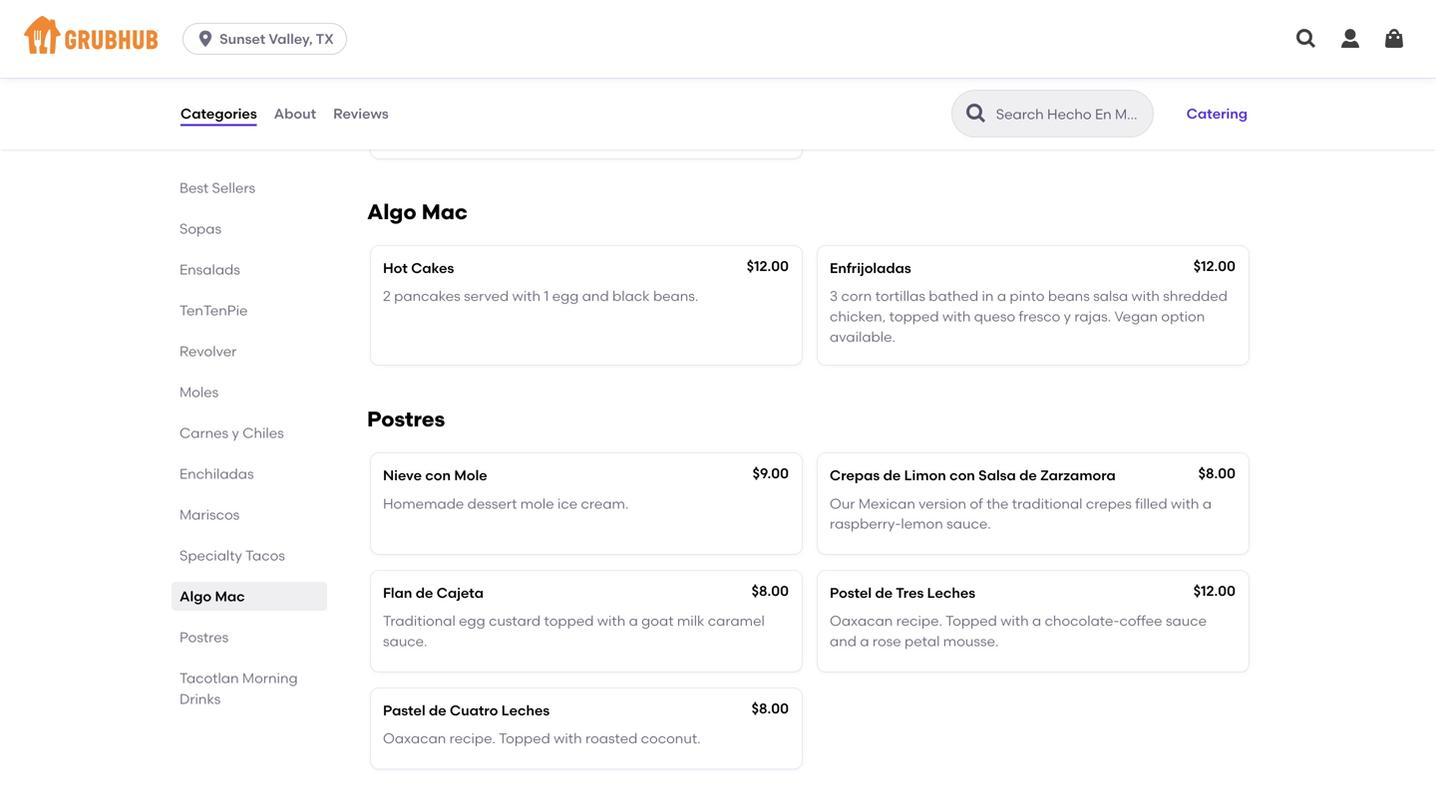 Task type: describe. For each thing, give the bounding box(es) containing it.
de for traditional egg custard topped with a goat milk caramel sauce.
[[416, 585, 433, 602]]

black
[[612, 288, 650, 305]]

ham,
[[518, 100, 553, 117]]

and inside 10" flour tortilla with ham, bacon, chorizo, egg, refried beans, nopalitos, and pico de gallo.
[[501, 120, 528, 137]]

mole
[[454, 467, 487, 484]]

$12.00 for 2 pancakes served with 1 egg and black beans.
[[747, 258, 789, 275]]

with left roasted
[[554, 731, 582, 747]]

hot cakes
[[383, 260, 454, 277]]

revolver
[[180, 343, 237, 360]]

2 svg image from the left
[[1338, 27, 1362, 51]]

sunset
[[220, 30, 265, 47]]

a inside our mexican version of the traditional crepes filled with a raspberry-lemon sauce.
[[1202, 495, 1212, 512]]

zarzamora
[[1040, 467, 1116, 484]]

fresco
[[1019, 308, 1060, 325]]

leches for pastel de cuatro leches
[[501, 702, 550, 719]]

shredded
[[1163, 288, 1228, 305]]

tentenpie
[[180, 302, 248, 319]]

$12.00 for 3 corn tortillas bathed in a pinto beans salsa with shredded chicken, topped with queso fresco y rajas. vegan option available.
[[1193, 258, 1236, 275]]

tortillas
[[875, 288, 925, 305]]

mexican
[[858, 495, 915, 512]]

flour
[[406, 100, 436, 117]]

dessert
[[467, 495, 517, 512]]

pastel de cuatro leches
[[383, 702, 550, 719]]

salsa
[[1093, 288, 1128, 305]]

filled
[[1135, 495, 1167, 512]]

dynomite specialty taco
[[383, 71, 553, 88]]

sunset valley, tx
[[220, 30, 334, 47]]

0 horizontal spatial postres
[[180, 629, 229, 646]]

svg image
[[196, 29, 216, 49]]

in
[[982, 288, 994, 305]]

mousse.
[[943, 633, 999, 650]]

with inside oaxacan recipe. topped with a chocolate-coffee sauce and a rose petal mousse.
[[1000, 613, 1029, 630]]

of
[[970, 495, 983, 512]]

$10.00
[[746, 69, 789, 86]]

milk
[[677, 613, 705, 630]]

tx
[[316, 30, 334, 47]]

with up vegan
[[1131, 288, 1160, 305]]

chicken,
[[830, 308, 886, 325]]

tacotlan
[[180, 670, 239, 687]]

carnes
[[180, 425, 229, 442]]

beans.
[[653, 288, 698, 305]]

pinto
[[1010, 288, 1045, 305]]

postel de tres leches
[[830, 585, 975, 602]]

corn
[[841, 288, 872, 305]]

chocolate-
[[1045, 613, 1119, 630]]

about
[[274, 105, 316, 122]]

lemon
[[901, 516, 943, 533]]

sellers
[[212, 180, 255, 196]]

petal
[[905, 633, 940, 650]]

1 vertical spatial y
[[232, 425, 239, 442]]

tacos
[[245, 547, 285, 564]]

gallo.
[[586, 120, 623, 137]]

a left rose
[[860, 633, 869, 650]]

and inside oaxacan recipe. topped with a chocolate-coffee sauce and a rose petal mousse.
[[830, 633, 857, 650]]

0 vertical spatial algo
[[367, 199, 417, 225]]

traditional egg custard topped with a goat milk caramel sauce.
[[383, 613, 765, 650]]

bacon,
[[556, 100, 604, 117]]

10" flour tortilla with ham, bacon, chorizo, egg, refried beans, nopalitos, and pico de gallo.
[[383, 100, 741, 137]]

our mexican version of the traditional crepes filled with a raspberry-lemon sauce.
[[830, 495, 1212, 533]]

salsa
[[978, 467, 1016, 484]]

ensalads
[[180, 261, 240, 278]]

categories button
[[180, 78, 258, 150]]

sauce
[[1166, 613, 1207, 630]]

available.
[[830, 328, 895, 345]]

homemade dessert mole ice cream.
[[383, 495, 629, 512]]

$9.00
[[753, 465, 789, 482]]

2 vertical spatial $8.00
[[752, 700, 789, 717]]

mariscos
[[180, 507, 240, 524]]

cakes
[[411, 260, 454, 277]]

de for oaxacan recipe. topped with a chocolate-coffee sauce and a rose petal mousse.
[[875, 585, 893, 602]]

1 vertical spatial algo
[[180, 588, 212, 605]]

enfrijoladas
[[830, 260, 911, 277]]

Search Hecho En Mexico search field
[[994, 105, 1147, 124]]

served
[[464, 288, 509, 305]]

coffee
[[1119, 613, 1162, 630]]

mole
[[520, 495, 554, 512]]

crepas
[[830, 467, 880, 484]]

catering button
[[1178, 92, 1257, 136]]

0 vertical spatial postres
[[367, 407, 445, 432]]

caramel
[[708, 613, 765, 630]]

specialty tacos
[[180, 547, 285, 564]]

3 svg image from the left
[[1382, 27, 1406, 51]]

categories
[[181, 105, 257, 122]]

egg,
[[663, 100, 693, 117]]

raspberry-
[[830, 516, 901, 533]]

1 vertical spatial algo mac
[[180, 588, 245, 605]]

taco
[[520, 71, 553, 88]]

rose
[[872, 633, 901, 650]]

1
[[544, 288, 549, 305]]

coconut.
[[641, 731, 701, 747]]

with inside 10" flour tortilla with ham, bacon, chorizo, egg, refried beans, nopalitos, and pico de gallo.
[[487, 100, 515, 117]]

crepes
[[1086, 495, 1132, 512]]

traditional
[[383, 613, 456, 630]]

a inside the 3 corn tortillas bathed in a pinto beans salsa with shredded chicken, topped with queso fresco y rajas. vegan option available.
[[997, 288, 1006, 305]]

de for our mexican version of the traditional crepes filled with a raspberry-lemon sauce.
[[883, 467, 901, 484]]

0 horizontal spatial mac
[[215, 588, 245, 605]]

best
[[180, 180, 209, 196]]

catering
[[1187, 105, 1248, 122]]

tortilla
[[440, 100, 483, 117]]

sauce. inside our mexican version of the traditional crepes filled with a raspberry-lemon sauce.
[[947, 516, 991, 533]]

pastel
[[383, 702, 425, 719]]

de right the salsa
[[1019, 467, 1037, 484]]

cream.
[[581, 495, 629, 512]]

rajas.
[[1074, 308, 1111, 325]]

2 pancakes served with 1 egg and black beans.
[[383, 288, 698, 305]]

1 vertical spatial and
[[582, 288, 609, 305]]

2
[[383, 288, 391, 305]]

1 horizontal spatial mac
[[422, 199, 468, 225]]



Task type: vqa. For each thing, say whether or not it's contained in the screenshot.
the bottommost order
no



Task type: locate. For each thing, give the bounding box(es) containing it.
custard
[[489, 613, 541, 630]]

1 horizontal spatial svg image
[[1338, 27, 1362, 51]]

sunset valley, tx button
[[183, 23, 355, 55]]

option
[[1161, 308, 1205, 325]]

egg right 1
[[552, 288, 579, 305]]

with left chocolate-
[[1000, 613, 1029, 630]]

con
[[425, 467, 451, 484], [949, 467, 975, 484]]

roasted
[[585, 731, 638, 747]]

topped
[[889, 308, 939, 325], [544, 613, 594, 630]]

oaxacan down postel
[[830, 613, 893, 630]]

0 horizontal spatial egg
[[459, 613, 485, 630]]

0 horizontal spatial algo mac
[[180, 588, 245, 605]]

y inside the 3 corn tortillas bathed in a pinto beans salsa with shredded chicken, topped with queso fresco y rajas. vegan option available.
[[1064, 308, 1071, 325]]

with down bathed
[[942, 308, 971, 325]]

0 horizontal spatial algo
[[180, 588, 212, 605]]

de down "bacon,"
[[565, 120, 582, 137]]

flan
[[383, 585, 412, 602]]

0 horizontal spatial topped
[[544, 613, 594, 630]]

with inside traditional egg custard topped with a goat milk caramel sauce.
[[597, 613, 626, 630]]

0 vertical spatial topped
[[946, 613, 997, 630]]

mac
[[422, 199, 468, 225], [215, 588, 245, 605]]

0 vertical spatial mac
[[422, 199, 468, 225]]

morning
[[242, 670, 298, 687]]

pico
[[532, 120, 561, 137]]

1 horizontal spatial algo
[[367, 199, 417, 225]]

de right flan
[[416, 585, 433, 602]]

1 con from the left
[[425, 467, 451, 484]]

recipe. down cuatro
[[449, 731, 496, 747]]

with left ham,
[[487, 100, 515, 117]]

1 vertical spatial postres
[[180, 629, 229, 646]]

de right pastel at bottom
[[429, 702, 446, 719]]

topped inside traditional egg custard topped with a goat milk caramel sauce.
[[544, 613, 594, 630]]

con up homemade
[[425, 467, 451, 484]]

refried
[[697, 100, 741, 117]]

0 vertical spatial egg
[[552, 288, 579, 305]]

2 con from the left
[[949, 467, 975, 484]]

a right in
[[997, 288, 1006, 305]]

1 vertical spatial recipe.
[[449, 731, 496, 747]]

1 vertical spatial leches
[[501, 702, 550, 719]]

nieve
[[383, 467, 422, 484]]

mac up cakes
[[422, 199, 468, 225]]

10"
[[383, 100, 403, 117]]

topped right custard
[[544, 613, 594, 630]]

topped for postel de tres leches
[[946, 613, 997, 630]]

about button
[[273, 78, 317, 150]]

algo up hot
[[367, 199, 417, 225]]

1 vertical spatial $8.00
[[752, 583, 789, 600]]

de
[[565, 120, 582, 137], [883, 467, 901, 484], [1019, 467, 1037, 484], [416, 585, 433, 602], [875, 585, 893, 602], [429, 702, 446, 719]]

search icon image
[[964, 102, 988, 126]]

1 horizontal spatial algo mac
[[367, 199, 468, 225]]

0 horizontal spatial oaxacan
[[383, 731, 446, 747]]

limon
[[904, 467, 946, 484]]

cuatro
[[450, 702, 498, 719]]

postres up nieve
[[367, 407, 445, 432]]

specialty up tortilla
[[452, 71, 517, 88]]

oaxacan for postel
[[830, 613, 893, 630]]

our
[[830, 495, 855, 512]]

1 horizontal spatial recipe.
[[896, 613, 942, 630]]

pancakes
[[394, 288, 461, 305]]

topped up 'mousse.'
[[946, 613, 997, 630]]

1 vertical spatial oaxacan
[[383, 731, 446, 747]]

mac down specialty tacos
[[215, 588, 245, 605]]

de left tres
[[875, 585, 893, 602]]

oaxacan recipe. topped with roasted coconut.
[[383, 731, 701, 747]]

0 vertical spatial and
[[501, 120, 528, 137]]

recipe. up petal
[[896, 613, 942, 630]]

chorizo,
[[607, 100, 660, 117]]

0 vertical spatial recipe.
[[896, 613, 942, 630]]

topped inside oaxacan recipe. topped with a chocolate-coffee sauce and a rose petal mousse.
[[946, 613, 997, 630]]

tacotlan morning drinks
[[180, 670, 298, 708]]

a left goat
[[629, 613, 638, 630]]

y left chiles
[[232, 425, 239, 442]]

topped inside the 3 corn tortillas bathed in a pinto beans salsa with shredded chicken, topped with queso fresco y rajas. vegan option available.
[[889, 308, 939, 325]]

moles
[[180, 384, 219, 401]]

0 vertical spatial sauce.
[[947, 516, 991, 533]]

with inside our mexican version of the traditional crepes filled with a raspberry-lemon sauce.
[[1171, 495, 1199, 512]]

recipe.
[[896, 613, 942, 630], [449, 731, 496, 747]]

with left goat
[[597, 613, 626, 630]]

1 horizontal spatial oaxacan
[[830, 613, 893, 630]]

sauce. down of
[[947, 516, 991, 533]]

1 horizontal spatial con
[[949, 467, 975, 484]]

flan de cajeta
[[383, 585, 484, 602]]

oaxacan for pastel
[[383, 731, 446, 747]]

a inside traditional egg custard topped with a goat milk caramel sauce.
[[629, 613, 638, 630]]

0 vertical spatial y
[[1064, 308, 1071, 325]]

0 vertical spatial leches
[[927, 585, 975, 602]]

algo down specialty tacos
[[180, 588, 212, 605]]

algo mac
[[367, 199, 468, 225], [180, 588, 245, 605]]

vegan
[[1114, 308, 1158, 325]]

y down beans
[[1064, 308, 1071, 325]]

1 horizontal spatial egg
[[552, 288, 579, 305]]

oaxacan recipe. topped with a chocolate-coffee sauce and a rose petal mousse.
[[830, 613, 1207, 650]]

enchiladas
[[180, 466, 254, 483]]

topped down pastel de cuatro leches
[[499, 731, 550, 747]]

y
[[1064, 308, 1071, 325], [232, 425, 239, 442]]

$12.00 for oaxacan recipe. topped with a chocolate-coffee sauce and a rose petal mousse.
[[1193, 583, 1236, 600]]

1 vertical spatial topped
[[544, 613, 594, 630]]

0 vertical spatial algo mac
[[367, 199, 468, 225]]

$8.00 for caramel
[[752, 583, 789, 600]]

svg image
[[1294, 27, 1318, 51], [1338, 27, 1362, 51], [1382, 27, 1406, 51]]

crepas de limon con salsa de zarzamora
[[830, 467, 1116, 484]]

con up of
[[949, 467, 975, 484]]

and
[[501, 120, 528, 137], [582, 288, 609, 305], [830, 633, 857, 650]]

algo mac up hot cakes
[[367, 199, 468, 225]]

goat
[[641, 613, 674, 630]]

1 horizontal spatial topped
[[946, 613, 997, 630]]

best sellers
[[180, 180, 255, 196]]

queso
[[974, 308, 1015, 325]]

1 horizontal spatial and
[[582, 288, 609, 305]]

0 horizontal spatial svg image
[[1294, 27, 1318, 51]]

leches right tres
[[927, 585, 975, 602]]

a right filled
[[1202, 495, 1212, 512]]

0 horizontal spatial sauce.
[[383, 633, 427, 650]]

and down ham,
[[501, 120, 528, 137]]

sauce. inside traditional egg custard topped with a goat milk caramel sauce.
[[383, 633, 427, 650]]

1 vertical spatial topped
[[499, 731, 550, 747]]

1 horizontal spatial y
[[1064, 308, 1071, 325]]

2 vertical spatial and
[[830, 633, 857, 650]]

bathed
[[929, 288, 978, 305]]

1 vertical spatial sauce.
[[383, 633, 427, 650]]

$8.00 for with
[[1198, 465, 1236, 482]]

and left black
[[582, 288, 609, 305]]

algo mac down specialty tacos
[[180, 588, 245, 605]]

sopas
[[180, 220, 221, 237]]

0 vertical spatial topped
[[889, 308, 939, 325]]

0 horizontal spatial leches
[[501, 702, 550, 719]]

egg
[[552, 288, 579, 305], [459, 613, 485, 630]]

postres up tacotlan
[[180, 629, 229, 646]]

a left chocolate-
[[1032, 613, 1041, 630]]

nieve con mole
[[383, 467, 487, 484]]

topped down the tortillas
[[889, 308, 939, 325]]

oaxacan down pastel at bottom
[[383, 731, 446, 747]]

1 vertical spatial specialty
[[180, 547, 242, 564]]

sauce. down traditional
[[383, 633, 427, 650]]

1 vertical spatial mac
[[215, 588, 245, 605]]

1 svg image from the left
[[1294, 27, 1318, 51]]

topped for pastel de cuatro leches
[[499, 731, 550, 747]]

de for oaxacan recipe. topped with roasted coconut.
[[429, 702, 446, 719]]

carnes y chiles
[[180, 425, 284, 442]]

3
[[830, 288, 838, 305]]

valley,
[[269, 30, 313, 47]]

0 vertical spatial specialty
[[452, 71, 517, 88]]

reviews button
[[332, 78, 390, 150]]

ice
[[557, 495, 578, 512]]

0 horizontal spatial topped
[[499, 731, 550, 747]]

1 horizontal spatial sauce.
[[947, 516, 991, 533]]

de inside 10" flour tortilla with ham, bacon, chorizo, egg, refried beans, nopalitos, and pico de gallo.
[[565, 120, 582, 137]]

beans,
[[383, 120, 428, 137]]

1 horizontal spatial leches
[[927, 585, 975, 602]]

0 horizontal spatial y
[[232, 425, 239, 442]]

leches for postel de tres leches
[[927, 585, 975, 602]]

0 vertical spatial $8.00
[[1198, 465, 1236, 482]]

with right filled
[[1171, 495, 1199, 512]]

recipe. inside oaxacan recipe. topped with a chocolate-coffee sauce and a rose petal mousse.
[[896, 613, 942, 630]]

0 horizontal spatial specialty
[[180, 547, 242, 564]]

version
[[919, 495, 966, 512]]

recipe. for cuatro
[[449, 731, 496, 747]]

postres
[[367, 407, 445, 432], [180, 629, 229, 646]]

de up 'mexican'
[[883, 467, 901, 484]]

specialty down mariscos
[[180, 547, 242, 564]]

drinks
[[180, 691, 221, 708]]

0 horizontal spatial con
[[425, 467, 451, 484]]

2 horizontal spatial svg image
[[1382, 27, 1406, 51]]

postel
[[830, 585, 872, 602]]

1 horizontal spatial topped
[[889, 308, 939, 325]]

0 vertical spatial oaxacan
[[830, 613, 893, 630]]

reviews
[[333, 105, 389, 122]]

0 horizontal spatial recipe.
[[449, 731, 496, 747]]

homemade
[[383, 495, 464, 512]]

$8.00
[[1198, 465, 1236, 482], [752, 583, 789, 600], [752, 700, 789, 717]]

0 horizontal spatial and
[[501, 120, 528, 137]]

egg down cajeta
[[459, 613, 485, 630]]

with left 1
[[512, 288, 541, 305]]

chiles
[[243, 425, 284, 442]]

recipe. for tres
[[896, 613, 942, 630]]

a
[[997, 288, 1006, 305], [1202, 495, 1212, 512], [629, 613, 638, 630], [1032, 613, 1041, 630], [860, 633, 869, 650]]

traditional
[[1012, 495, 1083, 512]]

1 vertical spatial egg
[[459, 613, 485, 630]]

and left rose
[[830, 633, 857, 650]]

dynomite
[[383, 71, 449, 88]]

1 horizontal spatial postres
[[367, 407, 445, 432]]

with
[[487, 100, 515, 117], [512, 288, 541, 305], [1131, 288, 1160, 305], [942, 308, 971, 325], [1171, 495, 1199, 512], [597, 613, 626, 630], [1000, 613, 1029, 630], [554, 731, 582, 747]]

egg inside traditional egg custard topped with a goat milk caramel sauce.
[[459, 613, 485, 630]]

2 horizontal spatial and
[[830, 633, 857, 650]]

oaxacan inside oaxacan recipe. topped with a chocolate-coffee sauce and a rose petal mousse.
[[830, 613, 893, 630]]

main navigation navigation
[[0, 0, 1436, 78]]

leches up oaxacan recipe. topped with roasted coconut.
[[501, 702, 550, 719]]

1 horizontal spatial specialty
[[452, 71, 517, 88]]

$12.00
[[747, 258, 789, 275], [1193, 258, 1236, 275], [1193, 583, 1236, 600]]



